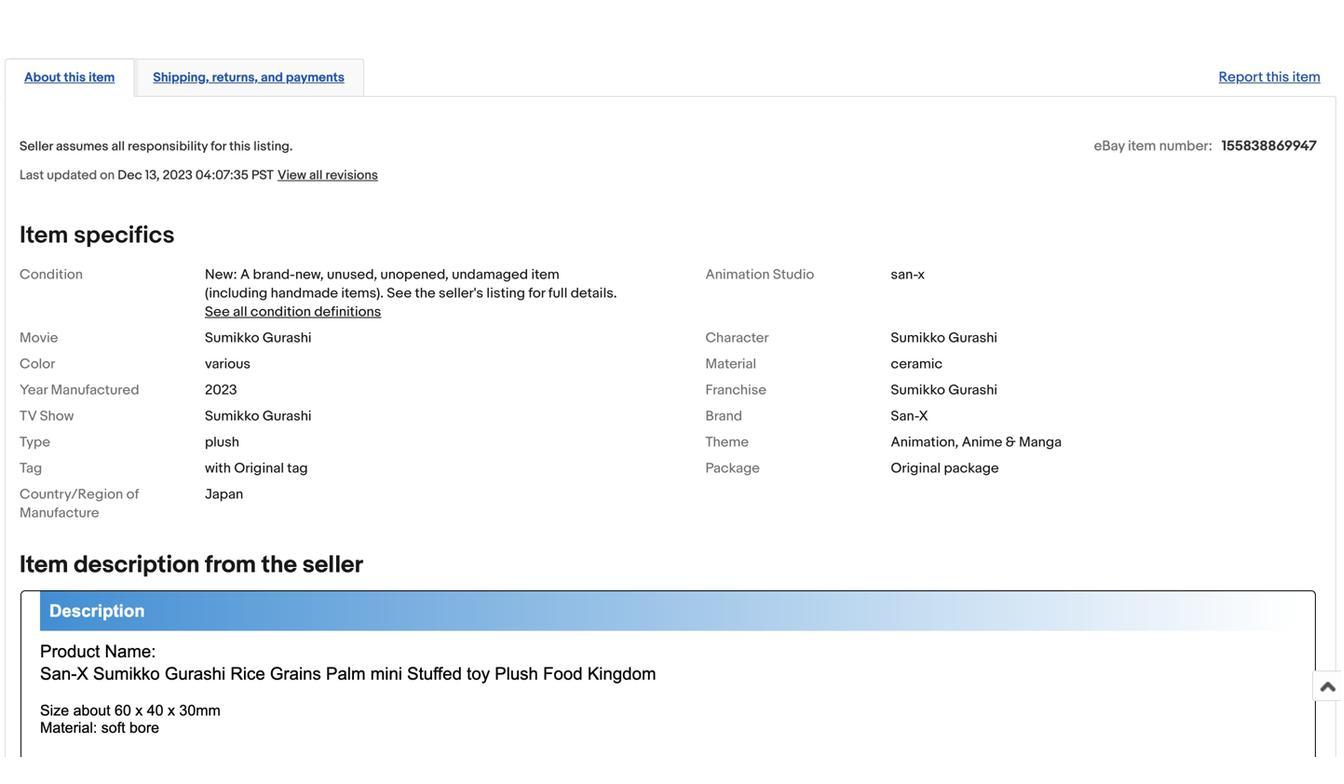 Task type: vqa. For each thing, say whether or not it's contained in the screenshot.


Task type: describe. For each thing, give the bounding box(es) containing it.
0 vertical spatial for
[[211, 139, 226, 155]]

sumikko gurashi for character
[[891, 330, 998, 347]]

sumikko gurashi for movie
[[205, 330, 312, 347]]

new,
[[295, 266, 324, 283]]

report this item link
[[1210, 60, 1331, 95]]

package
[[706, 460, 760, 477]]

manufacture
[[20, 505, 99, 522]]

sumikko for franchise
[[891, 382, 946, 399]]

unused,
[[327, 266, 377, 283]]

movie
[[20, 330, 58, 347]]

ebay item number: 155838869947
[[1095, 138, 1318, 155]]

country/region
[[20, 486, 123, 503]]

report this item
[[1219, 69, 1321, 86]]

undamaged
[[452, 266, 528, 283]]

0 vertical spatial see
[[387, 285, 412, 302]]

character
[[706, 330, 769, 347]]

seller's
[[439, 285, 484, 302]]

responsibility
[[128, 139, 208, 155]]

year manufactured
[[20, 382, 139, 399]]

assumes
[[56, 139, 109, 155]]

handmade
[[271, 285, 338, 302]]

with original tag
[[205, 460, 308, 477]]

seller
[[303, 551, 363, 580]]

san-
[[891, 266, 918, 283]]

updated
[[47, 168, 97, 183]]

condition
[[20, 266, 83, 283]]

show
[[40, 408, 74, 425]]

animation,
[[891, 434, 959, 451]]

theme
[[706, 434, 749, 451]]

package
[[944, 460, 1000, 477]]

manufactured
[[51, 382, 139, 399]]

about this item button
[[24, 69, 115, 87]]

and
[[261, 70, 283, 86]]

studio
[[773, 266, 815, 283]]

2 horizontal spatial all
[[309, 168, 323, 183]]

of
[[126, 486, 139, 503]]

for inside new: a brand-new, unused, unopened, undamaged item (including handmade items). see the seller's listing for full details. see all condition definitions
[[529, 285, 546, 302]]

new: a brand-new, unused, unopened, undamaged item (including handmade items). see the seller's listing for full details. see all condition definitions
[[205, 266, 617, 320]]

sumikko for character
[[891, 330, 946, 347]]

item specifics
[[20, 221, 175, 250]]

year
[[20, 382, 48, 399]]

tag
[[20, 460, 42, 477]]

this for about
[[64, 70, 86, 86]]

ebay
[[1095, 138, 1125, 155]]

gurashi for tv show
[[263, 408, 312, 425]]

tv show
[[20, 408, 74, 425]]

payments
[[286, 70, 345, 86]]

san-x
[[891, 408, 929, 425]]

shipping,
[[153, 70, 209, 86]]

definitions
[[314, 304, 381, 320]]

item right ebay
[[1129, 138, 1157, 155]]

san-x
[[891, 266, 926, 283]]

gurashi for franchise
[[949, 382, 998, 399]]

x
[[918, 266, 926, 283]]

see all condition definitions link
[[205, 304, 381, 320]]

tab list containing about this item
[[5, 55, 1337, 97]]

listing
[[487, 285, 526, 302]]

san-
[[891, 408, 919, 425]]

sumikko for movie
[[205, 330, 259, 347]]

type
[[20, 434, 50, 451]]

listing.
[[254, 139, 293, 155]]

the inside new: a brand-new, unused, unopened, undamaged item (including handmade items). see the seller's listing for full details. see all condition definitions
[[415, 285, 436, 302]]

country/region of manufacture
[[20, 486, 139, 522]]

&
[[1006, 434, 1016, 451]]

tag
[[287, 460, 308, 477]]

item right "report"
[[1293, 69, 1321, 86]]

on
[[100, 168, 115, 183]]



Task type: locate. For each thing, give the bounding box(es) containing it.
1 horizontal spatial see
[[387, 285, 412, 302]]

for
[[211, 139, 226, 155], [529, 285, 546, 302]]

franchise
[[706, 382, 767, 399]]

items).
[[341, 285, 384, 302]]

sumikko gurashi
[[205, 330, 312, 347], [891, 330, 998, 347], [891, 382, 998, 399], [205, 408, 312, 425]]

brand-
[[253, 266, 295, 283]]

item down manufacture
[[20, 551, 68, 580]]

last
[[20, 168, 44, 183]]

all right view
[[309, 168, 323, 183]]

0 vertical spatial item
[[20, 221, 68, 250]]

specifics
[[74, 221, 175, 250]]

manga
[[1020, 434, 1062, 451]]

this right about
[[64, 70, 86, 86]]

details.
[[571, 285, 617, 302]]

1 vertical spatial see
[[205, 304, 230, 320]]

full
[[549, 285, 568, 302]]

(including
[[205, 285, 268, 302]]

sumikko gurashi for tv show
[[205, 408, 312, 425]]

a
[[240, 266, 250, 283]]

last updated on dec 13, 2023 04:07:35 pst view all revisions
[[20, 168, 378, 183]]

sumikko up various
[[205, 330, 259, 347]]

this left listing. at the left top of page
[[229, 139, 251, 155]]

for left the full
[[529, 285, 546, 302]]

seller
[[20, 139, 53, 155]]

about this item
[[24, 70, 115, 86]]

all
[[111, 139, 125, 155], [309, 168, 323, 183], [233, 304, 247, 320]]

the down unopened,
[[415, 285, 436, 302]]

all inside new: a brand-new, unused, unopened, undamaged item (including handmade items). see the seller's listing for full details. see all condition definitions
[[233, 304, 247, 320]]

various
[[205, 356, 251, 373]]

1 horizontal spatial the
[[415, 285, 436, 302]]

item for item specifics
[[20, 221, 68, 250]]

1 vertical spatial 2023
[[205, 382, 237, 399]]

dec
[[118, 168, 142, 183]]

ceramic
[[891, 356, 943, 373]]

original package
[[891, 460, 1000, 477]]

unopened,
[[381, 266, 449, 283]]

all down (including
[[233, 304, 247, 320]]

original left tag
[[234, 460, 284, 477]]

with
[[205, 460, 231, 477]]

for up 04:07:35
[[211, 139, 226, 155]]

animation
[[706, 266, 770, 283]]

1 original from the left
[[234, 460, 284, 477]]

sumikko up plush
[[205, 408, 259, 425]]

sumikko gurashi up ceramic
[[891, 330, 998, 347]]

item up the full
[[532, 266, 560, 283]]

returns,
[[212, 70, 258, 86]]

sumikko
[[205, 330, 259, 347], [891, 330, 946, 347], [891, 382, 946, 399], [205, 408, 259, 425]]

item inside button
[[89, 70, 115, 86]]

item inside new: a brand-new, unused, unopened, undamaged item (including handmade items). see the seller's listing for full details. see all condition definitions
[[532, 266, 560, 283]]

view all revisions link
[[274, 167, 378, 183]]

0 vertical spatial all
[[111, 139, 125, 155]]

gurashi
[[263, 330, 312, 347], [949, 330, 998, 347], [949, 382, 998, 399], [263, 408, 312, 425]]

japan
[[205, 486, 243, 503]]

see
[[387, 285, 412, 302], [205, 304, 230, 320]]

0 vertical spatial 2023
[[163, 168, 193, 183]]

gurashi for character
[[949, 330, 998, 347]]

tv
[[20, 408, 37, 425]]

04:07:35
[[196, 168, 249, 183]]

see down unopened,
[[387, 285, 412, 302]]

new:
[[205, 266, 237, 283]]

description
[[74, 551, 200, 580]]

this inside report this item link
[[1267, 69, 1290, 86]]

pst
[[252, 168, 274, 183]]

from
[[205, 551, 256, 580]]

plush
[[205, 434, 239, 451]]

sumikko gurashi down condition
[[205, 330, 312, 347]]

revisions
[[326, 168, 378, 183]]

1 vertical spatial all
[[309, 168, 323, 183]]

2 vertical spatial all
[[233, 304, 247, 320]]

original down animation, in the bottom of the page
[[891, 460, 941, 477]]

sumikko down ceramic
[[891, 382, 946, 399]]

0 horizontal spatial the
[[262, 551, 297, 580]]

brand
[[706, 408, 743, 425]]

item
[[20, 221, 68, 250], [20, 551, 68, 580]]

seller assumes all responsibility for this listing.
[[20, 139, 293, 155]]

2 horizontal spatial this
[[1267, 69, 1290, 86]]

1 item from the top
[[20, 221, 68, 250]]

0 horizontal spatial 2023
[[163, 168, 193, 183]]

2 item from the top
[[20, 551, 68, 580]]

this for report
[[1267, 69, 1290, 86]]

all up on
[[111, 139, 125, 155]]

report
[[1219, 69, 1264, 86]]

shipping, returns, and payments button
[[153, 69, 345, 87]]

anime
[[962, 434, 1003, 451]]

13,
[[145, 168, 160, 183]]

0 horizontal spatial all
[[111, 139, 125, 155]]

1 vertical spatial item
[[20, 551, 68, 580]]

1 vertical spatial for
[[529, 285, 546, 302]]

color
[[20, 356, 55, 373]]

item description from the seller
[[20, 551, 363, 580]]

x
[[919, 408, 929, 425]]

item right about
[[89, 70, 115, 86]]

0 horizontal spatial see
[[205, 304, 230, 320]]

2 original from the left
[[891, 460, 941, 477]]

sumikko gurashi up x
[[891, 382, 998, 399]]

this right "report"
[[1267, 69, 1290, 86]]

sumikko for tv show
[[205, 408, 259, 425]]

material
[[706, 356, 757, 373]]

1 horizontal spatial this
[[229, 139, 251, 155]]

condition
[[251, 304, 311, 320]]

0 horizontal spatial this
[[64, 70, 86, 86]]

0 horizontal spatial original
[[234, 460, 284, 477]]

1 vertical spatial the
[[262, 551, 297, 580]]

animation, anime & manga
[[891, 434, 1062, 451]]

item for item description from the seller
[[20, 551, 68, 580]]

the right from
[[262, 551, 297, 580]]

1 horizontal spatial all
[[233, 304, 247, 320]]

this inside about this item button
[[64, 70, 86, 86]]

2023
[[163, 168, 193, 183], [205, 382, 237, 399]]

sumikko gurashi up plush
[[205, 408, 312, 425]]

gurashi for movie
[[263, 330, 312, 347]]

number:
[[1160, 138, 1213, 155]]

see down (including
[[205, 304, 230, 320]]

1 horizontal spatial original
[[891, 460, 941, 477]]

sumikko up ceramic
[[891, 330, 946, 347]]

155838869947
[[1222, 138, 1318, 155]]

tab list
[[5, 55, 1337, 97]]

1 horizontal spatial 2023
[[205, 382, 237, 399]]

2023 down various
[[205, 382, 237, 399]]

2023 right 13,
[[163, 168, 193, 183]]

item
[[1293, 69, 1321, 86], [89, 70, 115, 86], [1129, 138, 1157, 155], [532, 266, 560, 283]]

item up condition
[[20, 221, 68, 250]]

0 horizontal spatial for
[[211, 139, 226, 155]]

sumikko gurashi for franchise
[[891, 382, 998, 399]]

about
[[24, 70, 61, 86]]

0 vertical spatial the
[[415, 285, 436, 302]]

view
[[278, 168, 306, 183]]

animation studio
[[706, 266, 815, 283]]

this
[[1267, 69, 1290, 86], [64, 70, 86, 86], [229, 139, 251, 155]]

shipping, returns, and payments
[[153, 70, 345, 86]]

1 horizontal spatial for
[[529, 285, 546, 302]]



